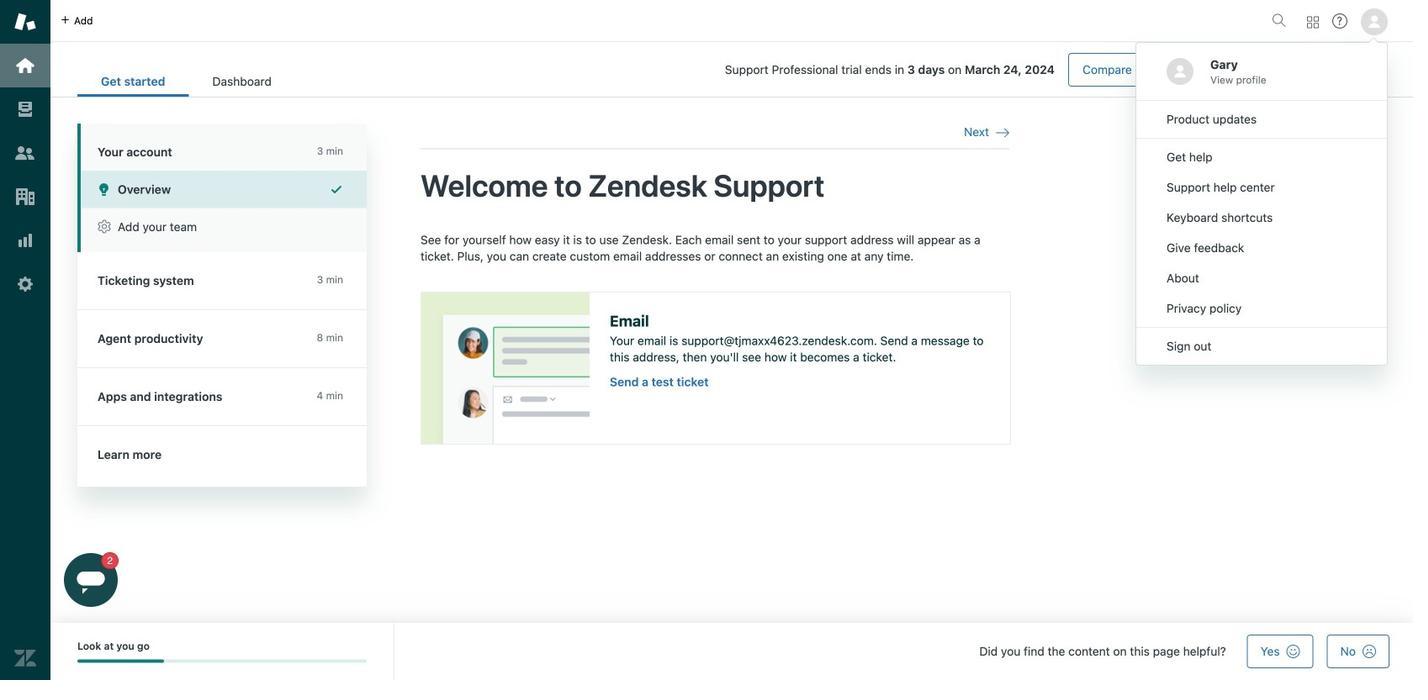 Task type: locate. For each thing, give the bounding box(es) containing it.
menu item
[[1137, 104, 1388, 135], [1137, 142, 1388, 173], [1137, 173, 1388, 203], [1137, 203, 1388, 233], [1137, 233, 1388, 263], [1137, 263, 1388, 294], [1137, 294, 1388, 324], [1137, 332, 1388, 362]]

1 vertical spatial avatar image
[[1167, 58, 1194, 85]]

heading
[[77, 124, 367, 171]]

admin image
[[14, 274, 36, 295]]

views image
[[14, 98, 36, 120]]

3 menu item from the top
[[1137, 173, 1388, 203]]

tab
[[189, 66, 295, 97]]

0 vertical spatial avatar image
[[1362, 8, 1389, 35]]

get help image
[[1333, 13, 1348, 29]]

2 menu item from the top
[[1137, 142, 1388, 173]]

1 horizontal spatial avatar image
[[1362, 8, 1389, 35]]

1 menu item from the top
[[1137, 104, 1388, 135]]

zendesk products image
[[1308, 16, 1320, 28]]

0 horizontal spatial avatar image
[[1167, 58, 1194, 85]]

get started image
[[14, 55, 36, 77]]

menu
[[1136, 42, 1389, 366]]

tab list
[[77, 66, 295, 97]]

avatar image
[[1362, 8, 1389, 35], [1167, 58, 1194, 85]]

progress bar
[[77, 660, 367, 664]]



Task type: vqa. For each thing, say whether or not it's contained in the screenshot.
Close image
no



Task type: describe. For each thing, give the bounding box(es) containing it.
main element
[[0, 0, 50, 681]]

reporting image
[[14, 230, 36, 252]]

customers image
[[14, 142, 36, 164]]

March 24, 2024 text field
[[965, 63, 1055, 77]]

zendesk image
[[14, 648, 36, 670]]

5 menu item from the top
[[1137, 233, 1388, 263]]

zendesk support image
[[14, 11, 36, 33]]

4 menu item from the top
[[1137, 203, 1388, 233]]

6 menu item from the top
[[1137, 263, 1388, 294]]

organizations image
[[14, 186, 36, 208]]

8 menu item from the top
[[1137, 332, 1388, 362]]

example of email conversation inside of the ticketing system and the customer is asking the agent about reimbursement policy. image
[[422, 293, 590, 444]]

7 menu item from the top
[[1137, 294, 1388, 324]]



